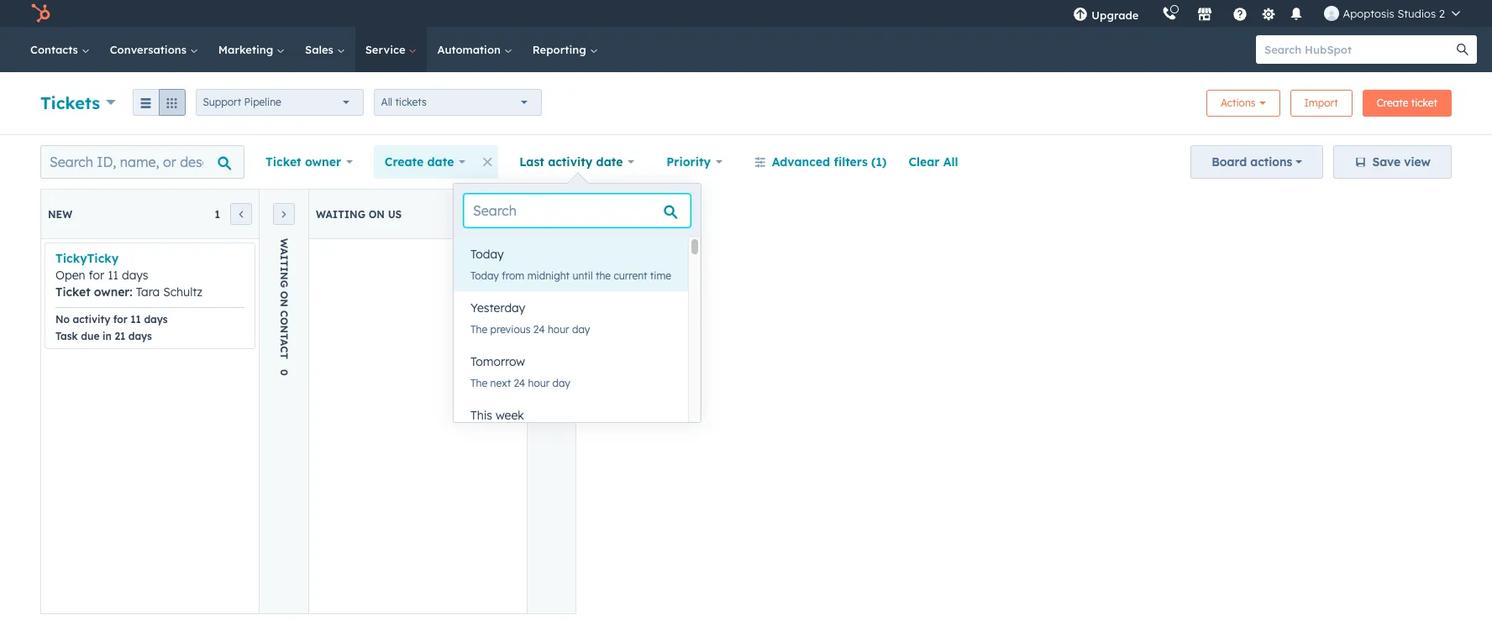 Task type: describe. For each thing, give the bounding box(es) containing it.
1 date from the left
[[427, 155, 454, 170]]

until
[[573, 270, 593, 282]]

us
[[388, 208, 402, 221]]

import button
[[1290, 90, 1353, 117]]

2
[[1439, 7, 1445, 20]]

tickyticky link
[[55, 251, 119, 266]]

the
[[596, 270, 611, 282]]

0 vertical spatial 0
[[482, 208, 488, 221]]

for for open
[[89, 268, 104, 283]]

day for yesterday
[[572, 324, 590, 336]]

pipeline
[[244, 96, 281, 108]]

21
[[115, 330, 125, 343]]

group inside tickets banner
[[132, 89, 185, 116]]

all tickets
[[381, 96, 427, 108]]

view
[[1404, 155, 1431, 170]]

time
[[650, 270, 672, 282]]

2 vertical spatial days
[[128, 330, 152, 343]]

due
[[81, 330, 100, 343]]

1 n from the top
[[278, 272, 290, 280]]

yesterday button
[[454, 292, 688, 325]]

hour for tomorrow
[[528, 377, 550, 390]]

marketplaces image
[[1198, 8, 1213, 23]]

Search ID, name, or description search field
[[40, 145, 245, 179]]

0 for c
[[545, 290, 558, 297]]

week
[[496, 408, 524, 424]]

today today from midnight until the current time
[[471, 247, 672, 282]]

2 i from the top
[[278, 267, 290, 272]]

w a i t i n g o n c o n t a c t
[[278, 239, 290, 360]]

in
[[103, 330, 112, 343]]

:
[[130, 285, 132, 300]]

advanced filters (1) button
[[744, 145, 898, 179]]

day for tomorrow
[[553, 377, 571, 390]]

hubspot link
[[20, 3, 63, 24]]

tomorrow the next 24 hour day
[[471, 355, 571, 390]]

1 vertical spatial o
[[278, 291, 290, 299]]

ticket inside popup button
[[266, 155, 301, 170]]

contacts
[[30, 43, 81, 56]]

ticket owner
[[266, 155, 341, 170]]

create ticket button
[[1363, 90, 1452, 117]]

board actions button
[[1191, 145, 1324, 179]]

11 for 21
[[131, 313, 141, 326]]

schultz
[[163, 285, 203, 300]]

current
[[614, 270, 648, 282]]

upgrade
[[1092, 8, 1139, 22]]

this week
[[471, 408, 524, 424]]

c l o s e d
[[545, 239, 558, 280]]

upgrade image
[[1073, 8, 1089, 23]]

24 for yesterday
[[533, 324, 545, 336]]

1 a from the top
[[278, 248, 290, 255]]

marketing
[[218, 43, 277, 56]]

tickyticky
[[55, 251, 119, 266]]

ticket owner button
[[255, 145, 364, 179]]

last activity date button
[[509, 145, 646, 179]]

tara
[[136, 285, 160, 300]]

d
[[545, 272, 558, 280]]

tickets
[[40, 92, 100, 113]]

notifications image
[[1290, 8, 1305, 23]]

1 t from the top
[[278, 261, 290, 267]]

activity for no
[[73, 313, 110, 326]]

all tickets button
[[374, 89, 542, 116]]

0 vertical spatial o
[[545, 252, 558, 260]]

tickets
[[395, 96, 427, 108]]

ticket
[[1412, 97, 1438, 109]]

import
[[1305, 97, 1338, 109]]

s
[[545, 260, 558, 266]]

Search HubSpot search field
[[1256, 35, 1462, 64]]

hubspot image
[[30, 3, 50, 24]]

waiting on us
[[316, 208, 402, 221]]

create date
[[385, 155, 454, 170]]

tickets button
[[40, 90, 116, 115]]

save
[[1373, 155, 1401, 170]]

all inside popup button
[[381, 96, 392, 108]]

list box containing today
[[454, 238, 701, 453]]

this
[[471, 408, 492, 424]]

notifications button
[[1283, 0, 1311, 27]]

on
[[369, 208, 385, 221]]

midnight
[[527, 270, 570, 282]]

clear
[[909, 155, 940, 170]]

service
[[365, 43, 409, 56]]

this week button
[[454, 399, 688, 433]]

last activity date
[[519, 155, 623, 170]]

create ticket
[[1377, 97, 1438, 109]]

the for yesterday
[[471, 324, 488, 336]]

no
[[55, 313, 70, 326]]

conversations
[[110, 43, 190, 56]]

actions
[[1221, 97, 1256, 109]]

tickyticky open for 11 days ticket owner : tara schultz
[[55, 251, 203, 300]]

yesterday
[[471, 301, 525, 316]]

for for activity
[[113, 313, 128, 326]]

support pipeline
[[203, 96, 281, 108]]

ticket inside tickyticky open for 11 days ticket owner : tara schultz
[[55, 285, 91, 300]]

activity for last
[[548, 155, 593, 170]]

service link
[[355, 27, 427, 72]]

c
[[545, 239, 558, 246]]

support
[[203, 96, 241, 108]]

marketplaces button
[[1188, 0, 1223, 27]]



Task type: locate. For each thing, give the bounding box(es) containing it.
24 right the next
[[514, 377, 525, 390]]

open
[[55, 268, 85, 283]]

l
[[545, 246, 558, 252]]

11 inside no activity for 11 days task due in 21 days
[[131, 313, 141, 326]]

create for create date
[[385, 155, 424, 170]]

2 the from the top
[[471, 377, 488, 390]]

apoptosis
[[1343, 7, 1395, 20]]

1 horizontal spatial create
[[1377, 97, 1409, 109]]

2 today from the top
[[471, 270, 499, 282]]

days for schultz
[[122, 268, 148, 283]]

clear all
[[909, 155, 958, 170]]

day inside yesterday the previous 24 hour day
[[572, 324, 590, 336]]

today
[[471, 247, 504, 262], [471, 270, 499, 282]]

all left tickets
[[381, 96, 392, 108]]

day inside 'tomorrow the next 24 hour day'
[[553, 377, 571, 390]]

for up 21
[[113, 313, 128, 326]]

days right 21
[[128, 330, 152, 343]]

activity inside no activity for 11 days task due in 21 days
[[73, 313, 110, 326]]

1 horizontal spatial 0
[[482, 208, 488, 221]]

from
[[502, 270, 525, 282]]

ticket down open in the top of the page
[[55, 285, 91, 300]]

all right clear
[[943, 155, 958, 170]]

today left from
[[471, 270, 499, 282]]

11 inside tickyticky open for 11 days ticket owner : tara schultz
[[108, 268, 119, 283]]

0 horizontal spatial for
[[89, 268, 104, 283]]

1 horizontal spatial all
[[943, 155, 958, 170]]

1 vertical spatial today
[[471, 270, 499, 282]]

1 horizontal spatial date
[[596, 155, 623, 170]]

a down g
[[278, 340, 290, 346]]

yesterday the previous 24 hour day
[[471, 301, 590, 336]]

0 horizontal spatial ticket
[[55, 285, 91, 300]]

0 vertical spatial a
[[278, 248, 290, 255]]

1 vertical spatial 0
[[545, 290, 558, 297]]

hour inside yesterday the previous 24 hour day
[[548, 324, 569, 336]]

24 right previous
[[533, 324, 545, 336]]

w
[[278, 239, 290, 248]]

help button
[[1226, 0, 1255, 27]]

waiting
[[316, 208, 366, 221]]

0 vertical spatial c
[[278, 311, 290, 318]]

0 for w
[[278, 370, 290, 376]]

o
[[545, 252, 558, 260], [278, 291, 290, 299], [278, 318, 290, 326]]

1
[[215, 208, 220, 221]]

the left the next
[[471, 377, 488, 390]]

filters
[[834, 155, 868, 170]]

menu
[[1062, 0, 1472, 27]]

1 vertical spatial days
[[144, 313, 168, 326]]

1 horizontal spatial 24
[[533, 324, 545, 336]]

2 c from the top
[[278, 346, 290, 353]]

actions button
[[1207, 90, 1280, 117]]

1 horizontal spatial 11
[[131, 313, 141, 326]]

support pipeline button
[[195, 89, 364, 116]]

date
[[427, 155, 454, 170], [596, 155, 623, 170]]

1 horizontal spatial for
[[113, 313, 128, 326]]

2 date from the left
[[596, 155, 623, 170]]

date up search search field
[[596, 155, 623, 170]]

sales link
[[295, 27, 355, 72]]

t
[[278, 261, 290, 267], [278, 334, 290, 340], [278, 353, 290, 360]]

24 for tomorrow
[[514, 377, 525, 390]]

i down w
[[278, 255, 290, 261]]

hour inside 'tomorrow the next 24 hour day'
[[528, 377, 550, 390]]

search image
[[1457, 44, 1469, 55]]

for inside no activity for 11 days task due in 21 days
[[113, 313, 128, 326]]

calling icon button
[[1156, 3, 1184, 24]]

date down all tickets popup button
[[427, 155, 454, 170]]

create date button
[[374, 145, 477, 179]]

advanced
[[772, 155, 830, 170]]

0 vertical spatial all
[[381, 96, 392, 108]]

11 down : on the left of page
[[131, 313, 141, 326]]

1 the from the top
[[471, 324, 488, 336]]

0 horizontal spatial all
[[381, 96, 392, 108]]

priority
[[667, 155, 711, 170]]

tomorrow
[[471, 355, 525, 370]]

activity inside popup button
[[548, 155, 593, 170]]

2 t from the top
[[278, 334, 290, 340]]

day up this week button
[[553, 377, 571, 390]]

0 horizontal spatial 0
[[278, 370, 290, 376]]

0 vertical spatial ticket
[[266, 155, 301, 170]]

0 horizontal spatial day
[[553, 377, 571, 390]]

0 vertical spatial i
[[278, 255, 290, 261]]

days inside tickyticky open for 11 days ticket owner : tara schultz
[[122, 268, 148, 283]]

create up 'us' at the left top of page
[[385, 155, 424, 170]]

1 i from the top
[[278, 255, 290, 261]]

2 vertical spatial n
[[278, 326, 290, 334]]

1 vertical spatial owner
[[94, 285, 130, 300]]

e
[[545, 266, 558, 272]]

save view button
[[1334, 145, 1452, 179]]

0 horizontal spatial create
[[385, 155, 424, 170]]

1 vertical spatial all
[[943, 155, 958, 170]]

studios
[[1398, 7, 1436, 20]]

list box
[[454, 238, 701, 453]]

1 vertical spatial t
[[278, 334, 290, 340]]

days for days
[[144, 313, 168, 326]]

days down the tara
[[144, 313, 168, 326]]

hour
[[548, 324, 569, 336], [528, 377, 550, 390]]

(1)
[[872, 155, 887, 170]]

0 vertical spatial the
[[471, 324, 488, 336]]

create inside popup button
[[385, 155, 424, 170]]

task
[[55, 330, 78, 343]]

1 vertical spatial ticket
[[55, 285, 91, 300]]

board actions
[[1212, 155, 1293, 170]]

settings link
[[1258, 5, 1279, 22]]

24 inside yesterday the previous 24 hour day
[[533, 324, 545, 336]]

2 a from the top
[[278, 340, 290, 346]]

menu item
[[1151, 0, 1154, 27]]

2 vertical spatial t
[[278, 353, 290, 360]]

0 horizontal spatial 24
[[514, 377, 525, 390]]

for inside tickyticky open for 11 days ticket owner : tara schultz
[[89, 268, 104, 283]]

for down tickyticky link
[[89, 268, 104, 283]]

1 vertical spatial day
[[553, 377, 571, 390]]

2 vertical spatial o
[[278, 318, 290, 326]]

help image
[[1233, 8, 1248, 23]]

ticket
[[266, 155, 301, 170], [55, 285, 91, 300]]

the inside 'tomorrow the next 24 hour day'
[[471, 377, 488, 390]]

group
[[132, 89, 185, 116]]

0 vertical spatial day
[[572, 324, 590, 336]]

automation
[[437, 43, 504, 56]]

11 down tickyticky link
[[108, 268, 119, 283]]

settings image
[[1261, 7, 1276, 22]]

new
[[48, 208, 72, 221]]

0 vertical spatial today
[[471, 247, 504, 262]]

hour right the next
[[528, 377, 550, 390]]

today up from
[[471, 247, 504, 262]]

for
[[89, 268, 104, 283], [113, 313, 128, 326]]

0
[[482, 208, 488, 221], [545, 290, 558, 297], [278, 370, 290, 376]]

3 t from the top
[[278, 353, 290, 360]]

0 vertical spatial n
[[278, 272, 290, 280]]

0 horizontal spatial date
[[427, 155, 454, 170]]

search button
[[1449, 35, 1477, 64]]

tara schultz image
[[1325, 6, 1340, 21]]

Search search field
[[464, 194, 691, 228]]

a up g
[[278, 248, 290, 255]]

1 vertical spatial a
[[278, 340, 290, 346]]

tickets banner
[[40, 85, 1452, 118]]

0 vertical spatial hour
[[548, 324, 569, 336]]

the down yesterday at left
[[471, 324, 488, 336]]

activity up due
[[73, 313, 110, 326]]

hour for yesterday
[[548, 324, 569, 336]]

reporting link
[[523, 27, 608, 72]]

0 vertical spatial activity
[[548, 155, 593, 170]]

0 vertical spatial 11
[[108, 268, 119, 283]]

1 vertical spatial hour
[[528, 377, 550, 390]]

n
[[278, 272, 290, 280], [278, 299, 290, 308], [278, 326, 290, 334]]

0 horizontal spatial 11
[[108, 268, 119, 283]]

previous
[[490, 324, 531, 336]]

0 vertical spatial for
[[89, 268, 104, 283]]

the for tomorrow
[[471, 377, 488, 390]]

next
[[490, 377, 511, 390]]

1 vertical spatial create
[[385, 155, 424, 170]]

3 n from the top
[[278, 326, 290, 334]]

1 today from the top
[[471, 247, 504, 262]]

days
[[122, 268, 148, 283], [144, 313, 168, 326], [128, 330, 152, 343]]

g
[[278, 280, 290, 288]]

contacts link
[[20, 27, 100, 72]]

calling icon image
[[1163, 7, 1178, 22]]

1 c from the top
[[278, 311, 290, 318]]

owner inside tickyticky open for 11 days ticket owner : tara schultz
[[94, 285, 130, 300]]

i up g
[[278, 267, 290, 272]]

activity right last
[[548, 155, 593, 170]]

0 vertical spatial t
[[278, 261, 290, 267]]

create
[[1377, 97, 1409, 109], [385, 155, 424, 170]]

11
[[108, 268, 119, 283], [131, 313, 141, 326]]

1 vertical spatial i
[[278, 267, 290, 272]]

the inside yesterday the previous 24 hour day
[[471, 324, 488, 336]]

create inside button
[[1377, 97, 1409, 109]]

1 horizontal spatial activity
[[548, 155, 593, 170]]

owner inside popup button
[[305, 155, 341, 170]]

0 horizontal spatial owner
[[94, 285, 130, 300]]

1 vertical spatial 11
[[131, 313, 141, 326]]

1 vertical spatial activity
[[73, 313, 110, 326]]

reporting
[[533, 43, 590, 56]]

1 vertical spatial the
[[471, 377, 488, 390]]

create left ticket
[[1377, 97, 1409, 109]]

sales
[[305, 43, 337, 56]]

2 n from the top
[[278, 299, 290, 308]]

0 vertical spatial days
[[122, 268, 148, 283]]

1 vertical spatial for
[[113, 313, 128, 326]]

1 horizontal spatial owner
[[305, 155, 341, 170]]

0 vertical spatial owner
[[305, 155, 341, 170]]

day up tomorrow button
[[572, 324, 590, 336]]

automation link
[[427, 27, 523, 72]]

1 horizontal spatial ticket
[[266, 155, 301, 170]]

2 vertical spatial 0
[[278, 370, 290, 376]]

advanced filters (1)
[[772, 155, 887, 170]]

2 horizontal spatial 0
[[545, 290, 558, 297]]

1 vertical spatial 24
[[514, 377, 525, 390]]

board
[[1212, 155, 1247, 170]]

apoptosis studios 2
[[1343, 7, 1445, 20]]

1 horizontal spatial day
[[572, 324, 590, 336]]

hour up tomorrow button
[[548, 324, 569, 336]]

i
[[278, 255, 290, 261], [278, 267, 290, 272]]

1 vertical spatial c
[[278, 346, 290, 353]]

no activity for 11 days task due in 21 days
[[55, 313, 168, 343]]

menu containing apoptosis studios 2
[[1062, 0, 1472, 27]]

owner up waiting
[[305, 155, 341, 170]]

all inside button
[[943, 155, 958, 170]]

0 vertical spatial 24
[[533, 324, 545, 336]]

clear all button
[[898, 145, 969, 179]]

last
[[519, 155, 544, 170]]

create for create ticket
[[1377, 97, 1409, 109]]

today button
[[454, 238, 688, 271]]

owner up no activity for 11 days task due in 21 days
[[94, 285, 130, 300]]

ticket down support pipeline 'popup button'
[[266, 155, 301, 170]]

tomorrow button
[[454, 345, 688, 379]]

save view
[[1373, 155, 1431, 170]]

11 for tara
[[108, 268, 119, 283]]

0 vertical spatial create
[[1377, 97, 1409, 109]]

24 inside 'tomorrow the next 24 hour day'
[[514, 377, 525, 390]]

days up : on the left of page
[[122, 268, 148, 283]]

owner
[[305, 155, 341, 170], [94, 285, 130, 300]]

priority button
[[656, 145, 733, 179]]

0 horizontal spatial activity
[[73, 313, 110, 326]]

1 vertical spatial n
[[278, 299, 290, 308]]



Task type: vqa. For each thing, say whether or not it's contained in the screenshot.
0% inside the Open rate 0% 0 opened
no



